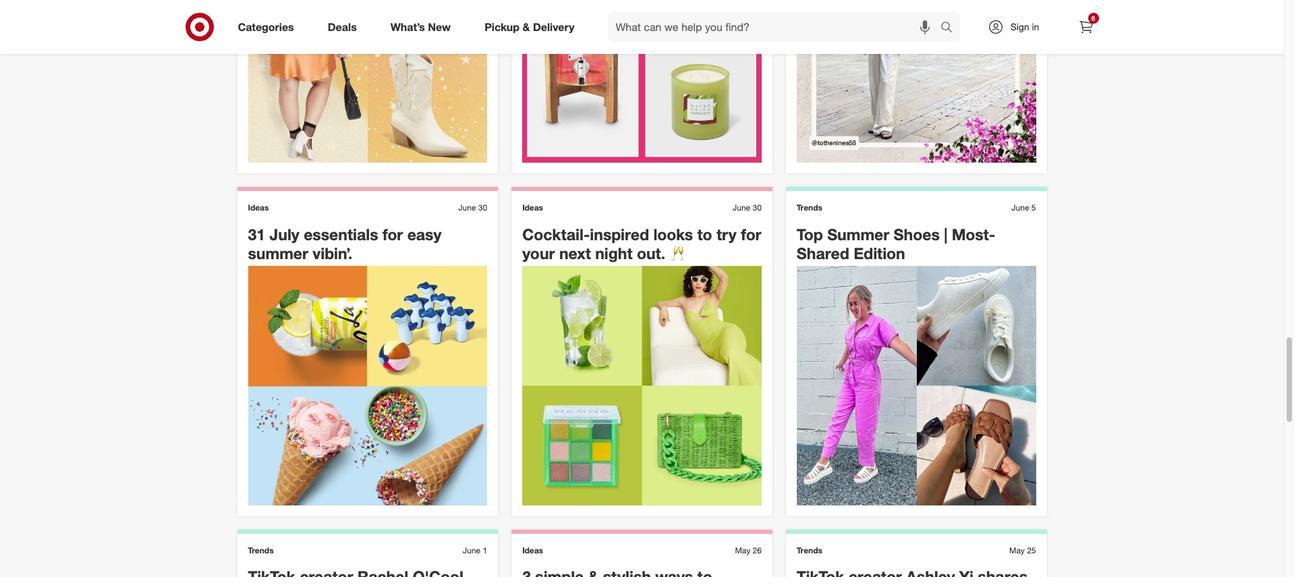 Task type: locate. For each thing, give the bounding box(es) containing it.
trends for may 25
[[797, 545, 823, 555]]

What can we help you find? suggestions appear below search field
[[608, 12, 944, 42]]

sign in link
[[976, 12, 1061, 42]]

for right the try on the top of page
[[741, 224, 762, 243]]

it's an everything watermelon kind of summer. 🍉 image
[[522, 0, 762, 163]]

&
[[523, 20, 530, 33]]

categories
[[238, 20, 294, 33]]

for left easy
[[383, 224, 403, 243]]

what's new link
[[379, 12, 468, 42]]

shared
[[797, 244, 850, 263]]

next
[[559, 244, 591, 263]]

0 horizontal spatial june 30
[[458, 203, 487, 213]]

pickup & delivery link
[[473, 12, 592, 42]]

pickup & delivery
[[485, 20, 575, 33]]

top summer shoes | most- shared edition
[[797, 224, 995, 263]]

trends
[[797, 203, 823, 213], [248, 545, 274, 555], [797, 545, 823, 555]]

june 1
[[463, 545, 487, 555]]

1 for from the left
[[383, 224, 403, 243]]

1 horizontal spatial for
[[741, 224, 762, 243]]

out.
[[637, 244, 665, 263]]

ideas
[[248, 203, 269, 213], [522, 203, 543, 213], [522, 545, 543, 555]]

0 horizontal spatial may
[[735, 545, 751, 555]]

to
[[697, 224, 712, 243]]

your
[[522, 244, 555, 263]]

june
[[458, 203, 476, 213], [733, 203, 751, 213], [1012, 203, 1030, 213], [463, 545, 481, 555]]

may
[[735, 545, 751, 555], [1010, 545, 1025, 555]]

1 horizontal spatial may
[[1010, 545, 1025, 555]]

2 may from the left
[[1010, 545, 1025, 555]]

30 for cocktail-inspired looks to try for your next night out. 🥂
[[753, 203, 762, 213]]

june 30 for try
[[733, 203, 762, 213]]

search button
[[934, 12, 967, 45]]

categories link
[[226, 12, 311, 42]]

may left 25
[[1010, 545, 1025, 555]]

1 may from the left
[[735, 545, 751, 555]]

july
[[270, 224, 299, 243]]

essentials
[[304, 224, 378, 243]]

delivery
[[533, 20, 575, 33]]

ideas up 31
[[248, 203, 269, 213]]

vibin'.
[[313, 244, 353, 263]]

5
[[1032, 203, 1036, 213]]

26
[[753, 545, 762, 555]]

may 25
[[1010, 545, 1036, 555]]

2 june 30 from the left
[[733, 203, 762, 213]]

ideas up cocktail-
[[522, 203, 543, 213]]

30
[[478, 203, 487, 213], [753, 203, 762, 213]]

deals
[[328, 20, 357, 33]]

let's hear it for the lions—﻿﻿it's leo season. image
[[248, 0, 487, 163]]

pickup
[[485, 20, 520, 33]]

may 26
[[735, 545, 762, 555]]

0 horizontal spatial 30
[[478, 203, 487, 213]]

easy
[[407, 224, 442, 243]]

may for may 26
[[735, 545, 751, 555]]

sign in
[[1011, 21, 1040, 32]]

25
[[1027, 545, 1036, 555]]

1 horizontal spatial june 30
[[733, 203, 762, 213]]

for
[[383, 224, 403, 243], [741, 224, 762, 243]]

2 for from the left
[[741, 224, 762, 243]]

june for try
[[733, 203, 751, 213]]

1 june 30 from the left
[[458, 203, 487, 213]]

0 horizontal spatial for
[[383, 224, 403, 243]]

31 july essentials for easy summer vibin'. image
[[248, 266, 487, 505]]

summer
[[827, 224, 890, 243]]

1 30 from the left
[[478, 203, 487, 213]]

may for may 25
[[1010, 545, 1025, 555]]

looks
[[654, 224, 693, 243]]

1
[[483, 545, 487, 555]]

may left 26
[[735, 545, 751, 555]]

ideas for cocktail-
[[522, 203, 543, 213]]

june 30
[[458, 203, 487, 213], [733, 203, 762, 213]]

2 30 from the left
[[753, 203, 762, 213]]

summer
[[248, 244, 308, 263]]

1 horizontal spatial 30
[[753, 203, 762, 213]]



Task type: vqa. For each thing, say whether or not it's contained in the screenshot.
booster,
no



Task type: describe. For each thing, give the bounding box(es) containing it.
6 link
[[1071, 12, 1101, 42]]

31
[[248, 224, 265, 243]]

june for easy
[[458, 203, 476, 213]]

6
[[1092, 14, 1095, 22]]

most-
[[952, 224, 995, 243]]

31 july essentials for easy summer vibin'.
[[248, 224, 442, 263]]

for inside the 31 july essentials for easy summer vibin'.
[[383, 224, 403, 243]]

june for most-
[[1012, 203, 1030, 213]]

ideas for 31
[[248, 203, 269, 213]]

june 30 for easy
[[458, 203, 487, 213]]

top summer shoes | most-shared edition image
[[797, 266, 1036, 505]]

dress to manifest travels abroad with the europecore trend. image
[[797, 0, 1036, 163]]

trends for june 5
[[797, 203, 823, 213]]

cocktail-inspired looks to try for your next night out. 🥂 image
[[522, 266, 762, 505]]

🥂
[[670, 244, 686, 263]]

new
[[428, 20, 451, 33]]

trends for june 1
[[248, 545, 274, 555]]

night
[[595, 244, 633, 263]]

deals link
[[316, 12, 374, 42]]

what's new
[[391, 20, 451, 33]]

what's
[[391, 20, 425, 33]]

for inside cocktail-inspired looks to try for your next night out. 🥂
[[741, 224, 762, 243]]

ideas right 1
[[522, 545, 543, 555]]

search
[[934, 21, 967, 35]]

edition
[[854, 244, 905, 263]]

30 for 31 july essentials for easy summer vibin'.
[[478, 203, 487, 213]]

cocktail-inspired looks to try for your next night out. 🥂
[[522, 224, 762, 263]]

inspired
[[590, 224, 649, 243]]

cocktail-
[[522, 224, 590, 243]]

try
[[717, 224, 737, 243]]

june 5
[[1012, 203, 1036, 213]]

|
[[944, 224, 948, 243]]

sign
[[1011, 21, 1030, 32]]

in
[[1032, 21, 1040, 32]]

shoes
[[894, 224, 940, 243]]

top
[[797, 224, 823, 243]]



